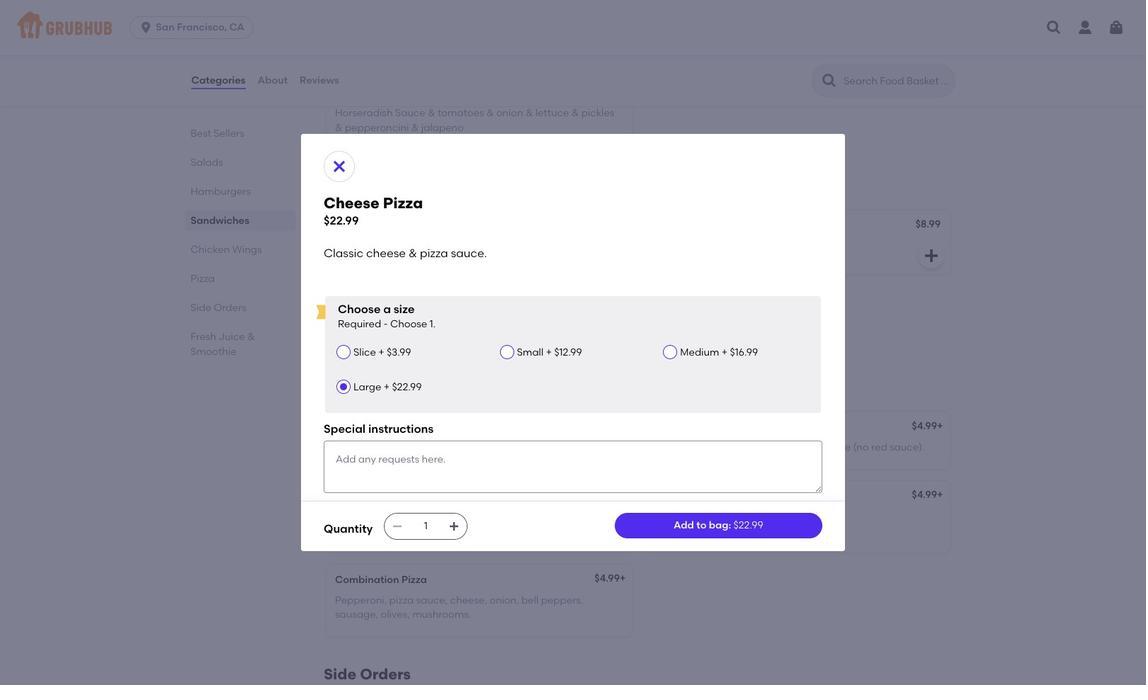 Task type: vqa. For each thing, say whether or not it's contained in the screenshot.
SMALL + $12.99
yes



Task type: locate. For each thing, give the bounding box(es) containing it.
0 vertical spatial olives,
[[574, 511, 603, 523]]

classic cheese & pizza sauce.
[[324, 247, 490, 260], [335, 441, 477, 454]]

1 horizontal spatial bell
[[521, 594, 539, 606]]

& up size on the left top of page
[[409, 247, 417, 260]]

bell right cheese,
[[521, 594, 539, 606]]

&
[[549, 93, 556, 105], [428, 107, 435, 119], [487, 107, 494, 119], [526, 107, 533, 119], [572, 107, 579, 119], [335, 122, 343, 134], [411, 122, 419, 134], [409, 247, 417, 260], [247, 331, 255, 343], [409, 441, 416, 454]]

pepperoni, for pepperoni, pizza sauce, cheese.
[[653, 511, 704, 523]]

pizza inside cheese pizza $22.99
[[383, 194, 423, 212]]

peppers, inside mushrooms, bell peppers, onions, fresh tomatoes, olives, cheese.
[[415, 511, 458, 523]]

cheese inside roast beef , caramelized onion jack cheese & creamy horseradish sauce & tomatoes & onion & lettuce & pickles & pepperoncini &  jalapeno
[[512, 93, 547, 105]]

1 vertical spatial 6
[[335, 295, 341, 307]]

1 horizontal spatial $3.99
[[595, 420, 620, 432]]

sauce, up mushrooms.
[[416, 594, 448, 606]]

cheese for cheese pizza $22.99
[[324, 194, 380, 212]]

onion, right the "green"
[[785, 441, 814, 454]]

2 vertical spatial $22.99
[[734, 519, 763, 531]]

creamy
[[559, 93, 598, 105]]

0 vertical spatial onion,
[[785, 441, 814, 454]]

juice
[[219, 331, 245, 343]]

cheese
[[324, 194, 380, 212], [335, 421, 372, 433]]

cheese pizza
[[335, 421, 400, 433]]

sausage,
[[335, 609, 379, 621]]

pizza
[[383, 194, 423, 212], [191, 273, 215, 285], [324, 379, 364, 397], [374, 421, 400, 433], [719, 421, 744, 433], [371, 491, 397, 503], [705, 491, 730, 503], [402, 574, 427, 586]]

1 vertical spatial chicken
[[191, 244, 230, 256]]

sauce,
[[720, 441, 752, 454], [734, 511, 765, 523], [416, 594, 448, 606]]

1 vertical spatial pepperoni,
[[335, 594, 387, 606]]

sauce, left the "green"
[[720, 441, 752, 454]]

1 vertical spatial cheese
[[335, 421, 372, 433]]

pepperoni, up the sausage,
[[335, 594, 387, 606]]

Input item quantity number field
[[410, 514, 442, 539]]

1 vertical spatial chicken wings
[[191, 244, 262, 256]]

cheese up onion
[[512, 93, 547, 105]]

6 for 6 bbq wings
[[335, 220, 341, 232]]

chicken wings
[[324, 177, 435, 195], [191, 244, 262, 256]]

cheese inside cheese pizza $22.99
[[324, 194, 380, 212]]

0 horizontal spatial chicken
[[191, 244, 230, 256]]

special instructions
[[324, 422, 434, 436]]

2 vertical spatial chicken
[[653, 421, 692, 433]]

combination pizza
[[335, 574, 427, 586]]

0 vertical spatial choose
[[338, 302, 381, 316]]

$4.99 +
[[912, 420, 943, 432], [595, 489, 626, 501], [912, 489, 943, 501], [595, 573, 626, 585]]

0 vertical spatial $3.99
[[387, 346, 411, 358]]

pizza up mushrooms,
[[371, 491, 397, 503]]

1 horizontal spatial $8.99
[[916, 218, 941, 230]]

fresh
[[191, 331, 216, 343]]

slice
[[354, 346, 376, 358]]

1 vertical spatial side
[[324, 665, 356, 683]]

0 vertical spatial sauce.
[[451, 247, 487, 260]]

1 horizontal spatial onion,
[[785, 441, 814, 454]]

0 horizontal spatial $22.99
[[324, 214, 359, 227]]

1 vertical spatial $3.99
[[595, 420, 620, 432]]

0 vertical spatial cheese
[[324, 194, 380, 212]]

$22.99 for large
[[392, 381, 422, 393]]

1 vertical spatial choose
[[390, 318, 427, 330]]

ca
[[229, 21, 245, 33]]

cheese. down mushrooms,
[[335, 525, 372, 537]]

bell
[[396, 511, 413, 523], [521, 594, 539, 606]]

$22.99 for cheese
[[324, 214, 359, 227]]

0 vertical spatial $8.99
[[916, 218, 941, 230]]

cheese.
[[768, 511, 805, 523], [335, 525, 372, 537]]

0 vertical spatial bell
[[396, 511, 413, 523]]

1 horizontal spatial peppers,
[[541, 594, 583, 606]]

chicken wings up 6 bbq wings
[[324, 177, 435, 195]]

onion
[[496, 107, 523, 119]]

sauce.
[[451, 247, 487, 260], [446, 441, 477, 454]]

$3.99 up special instructions text field at bottom
[[595, 420, 620, 432]]

cheese for cheese pizza
[[335, 421, 372, 433]]

onion, right cheese,
[[490, 594, 519, 606]]

orders up juice on the left of page
[[214, 302, 247, 314]]

1 vertical spatial sauce.
[[446, 441, 477, 454]]

veggie
[[335, 491, 369, 503]]

required
[[338, 318, 381, 330]]

$4.99 for chicken, bbq sauce, green onion, cheese (no red sauce).
[[912, 420, 937, 432]]

peppers,
[[415, 511, 458, 523], [541, 594, 583, 606]]

pizza
[[420, 247, 448, 260], [419, 441, 443, 454], [707, 511, 731, 523], [389, 594, 414, 606]]

wings
[[389, 177, 435, 195], [367, 220, 397, 232], [232, 244, 262, 256], [370, 295, 400, 307]]

0 horizontal spatial orders
[[214, 302, 247, 314]]

0 vertical spatial chicken wings
[[324, 177, 435, 195]]

classic cheese & pizza sauce. down 6 bbq wings
[[324, 247, 490, 260]]

$3.99
[[387, 346, 411, 358], [595, 420, 620, 432]]

$22.99 inside cheese pizza $22.99
[[324, 214, 359, 227]]

chicken
[[324, 177, 385, 195], [191, 244, 230, 256], [653, 421, 692, 433]]

onion,
[[785, 441, 814, 454], [490, 594, 519, 606]]

0 vertical spatial classic
[[324, 247, 364, 260]]

0 horizontal spatial $8.99
[[598, 294, 623, 306]]

1 horizontal spatial choose
[[390, 318, 427, 330]]

2 horizontal spatial chicken
[[653, 421, 692, 433]]

$4.99 for pepperoni, pizza sauce, cheese, onion, bell peppers, sausage, olives, mushrooms.
[[595, 573, 620, 585]]

0 vertical spatial sauce,
[[720, 441, 752, 454]]

bbq
[[343, 220, 365, 232], [695, 421, 716, 433], [697, 441, 718, 454]]

onions,
[[460, 511, 494, 523]]

pizza up chicken, bbq sauce, green onion, cheese (no red sauce).
[[719, 421, 744, 433]]

size
[[394, 302, 415, 316]]

1 horizontal spatial chicken wings
[[324, 177, 435, 195]]

1 vertical spatial peppers,
[[541, 594, 583, 606]]

chicken up chicken,
[[653, 421, 692, 433]]

2 vertical spatial sauce,
[[416, 594, 448, 606]]

orders
[[214, 302, 247, 314], [360, 665, 411, 683]]

pickles
[[581, 107, 615, 119]]

1 vertical spatial bell
[[521, 594, 539, 606]]

side up fresh
[[191, 302, 211, 314]]

1 horizontal spatial chicken
[[324, 177, 385, 195]]

cheese,
[[450, 594, 487, 606]]

veggie pizza
[[335, 491, 397, 503]]

1 horizontal spatial side
[[324, 665, 356, 683]]

mushrooms, bell peppers, onions, fresh tomatoes, olives, cheese.
[[335, 511, 603, 537]]

1 vertical spatial $22.99
[[392, 381, 422, 393]]

$8.99
[[916, 218, 941, 230], [598, 294, 623, 306]]

0 horizontal spatial peppers,
[[415, 511, 458, 523]]

smoothie
[[191, 346, 236, 358]]

onion, inside pepperoni, pizza sauce, cheese, onion, bell peppers, sausage, olives, mushrooms.
[[490, 594, 519, 606]]

classic down 6 bbq wings
[[324, 247, 364, 260]]

large + $22.99
[[354, 381, 422, 393]]

$4.99
[[912, 420, 937, 432], [595, 489, 620, 501], [912, 489, 937, 501], [595, 573, 620, 585]]

+
[[378, 346, 384, 358], [546, 346, 552, 358], [722, 346, 728, 358], [384, 381, 390, 393], [620, 420, 626, 432], [937, 420, 943, 432], [620, 489, 626, 501], [937, 489, 943, 501], [620, 573, 626, 585]]

bell right mushrooms,
[[396, 511, 413, 523]]

classic cheese & pizza sauce. down instructions
[[335, 441, 477, 454]]

1 horizontal spatial pepperoni,
[[653, 511, 704, 523]]

bbq inside 'button'
[[343, 220, 365, 232]]

1 horizontal spatial orders
[[360, 665, 411, 683]]

svg image
[[1046, 19, 1063, 36], [1108, 19, 1125, 36], [449, 521, 460, 532]]

sellers
[[214, 128, 245, 140]]

chicken up 6 bbq wings
[[324, 177, 385, 195]]

6 inside 'button'
[[335, 220, 341, 232]]

pizza up fresh
[[191, 273, 215, 285]]

pizza inside pepperoni, pizza sauce, cheese, onion, bell peppers, sausage, olives, mushrooms.
[[389, 594, 414, 606]]

0 vertical spatial pepperoni,
[[653, 511, 704, 523]]

0 vertical spatial $22.99
[[324, 214, 359, 227]]

add to bag: $22.99
[[674, 519, 763, 531]]

0 horizontal spatial onion,
[[490, 594, 519, 606]]

special
[[324, 422, 366, 436]]

cheese down large
[[335, 421, 372, 433]]

0 horizontal spatial side orders
[[191, 302, 247, 314]]

main navigation navigation
[[0, 0, 1146, 55]]

hamburgers
[[191, 186, 251, 198]]

1 horizontal spatial side orders
[[324, 665, 411, 683]]

olives, right tomatoes,
[[574, 511, 603, 523]]

slice + $3.99
[[354, 346, 411, 358]]

2 vertical spatial bbq
[[697, 441, 718, 454]]

0 vertical spatial bbq
[[343, 220, 365, 232]]

cheese up 6 bbq wings
[[324, 194, 380, 212]]

sandwiches
[[191, 215, 249, 227]]

6 plain wings
[[335, 295, 400, 307]]

0 horizontal spatial bell
[[396, 511, 413, 523]]

chicken, bbq sauce, green onion, cheese (no red sauce).
[[653, 441, 925, 454]]

side
[[191, 302, 211, 314], [324, 665, 356, 683]]

side orders up juice on the left of page
[[191, 302, 247, 314]]

$3.99 down -
[[387, 346, 411, 358]]

1 vertical spatial bbq
[[695, 421, 716, 433]]

cheese. inside mushrooms, bell peppers, onions, fresh tomatoes, olives, cheese.
[[335, 525, 372, 537]]

olives, inside pepperoni, pizza sauce, cheese, onion, bell peppers, sausage, olives, mushrooms.
[[381, 609, 410, 621]]

cheese. right the bag:
[[768, 511, 805, 523]]

& up lettuce
[[549, 93, 556, 105]]

classic down special
[[335, 441, 370, 454]]

$16.99
[[730, 346, 758, 358]]

reviews
[[300, 74, 339, 86]]

1 horizontal spatial olives,
[[574, 511, 603, 523]]

orders down the sausage,
[[360, 665, 411, 683]]

categories button
[[191, 55, 246, 106]]

svg image
[[139, 21, 153, 35], [331, 158, 348, 175], [923, 247, 940, 264], [392, 521, 403, 532]]

green
[[754, 441, 782, 454]]

roast
[[335, 93, 363, 105]]

pepperoni, down the pepperoni
[[653, 511, 704, 523]]

$4.99 + for mushrooms, bell peppers, onions, fresh tomatoes, olives, cheese.
[[595, 489, 626, 501]]

1 vertical spatial sauce,
[[734, 511, 765, 523]]

pizza up 6 bbq wings
[[383, 194, 423, 212]]

0 horizontal spatial $3.99
[[387, 346, 411, 358]]

sauce, right the bag:
[[734, 511, 765, 523]]

side down the sausage,
[[324, 665, 356, 683]]

search icon image
[[821, 72, 838, 89]]

0 horizontal spatial chicken wings
[[191, 244, 262, 256]]

0 vertical spatial peppers,
[[415, 511, 458, 523]]

cheese
[[512, 93, 547, 105], [366, 247, 406, 260], [372, 441, 407, 454], [816, 441, 851, 454]]

chicken wings down sandwiches
[[191, 244, 262, 256]]

1 vertical spatial onion,
[[490, 594, 519, 606]]

1 vertical spatial orders
[[360, 665, 411, 683]]

2 6 from the top
[[335, 295, 341, 307]]

about
[[258, 74, 288, 86]]

0 vertical spatial 6
[[335, 220, 341, 232]]

olives, inside mushrooms, bell peppers, onions, fresh tomatoes, olives, cheese.
[[574, 511, 603, 523]]

& down sauce
[[411, 122, 419, 134]]

pepperoni, inside pepperoni, pizza sauce, cheese, onion, bell peppers, sausage, olives, mushrooms.
[[335, 594, 387, 606]]

chicken bbq pizza
[[653, 421, 744, 433]]

1 vertical spatial olives,
[[381, 609, 410, 621]]

olives, down combination pizza
[[381, 609, 410, 621]]

0 horizontal spatial side
[[191, 302, 211, 314]]

side orders down the sausage,
[[324, 665, 411, 683]]

0 horizontal spatial cheese.
[[335, 525, 372, 537]]

cheese down special instructions
[[372, 441, 407, 454]]

$4.99 for pepperoni, pizza sauce, cheese.
[[912, 489, 937, 501]]

1 horizontal spatial $22.99
[[392, 381, 422, 393]]

& down creamy
[[572, 107, 579, 119]]

1 6 from the top
[[335, 220, 341, 232]]

bell inside pepperoni, pizza sauce, cheese, onion, bell peppers, sausage, olives, mushrooms.
[[521, 594, 539, 606]]

sauce, inside pepperoni, pizza sauce, cheese, onion, bell peppers, sausage, olives, mushrooms.
[[416, 594, 448, 606]]

sauce, for combination pizza
[[416, 594, 448, 606]]

chicken down sandwiches
[[191, 244, 230, 256]]

choose down size on the left top of page
[[390, 318, 427, 330]]

0 vertical spatial chicken
[[324, 177, 385, 195]]

1 vertical spatial cheese.
[[335, 525, 372, 537]]

0 vertical spatial orders
[[214, 302, 247, 314]]

& right juice on the left of page
[[247, 331, 255, 343]]

& down jack
[[487, 107, 494, 119]]

0 horizontal spatial olives,
[[381, 609, 410, 621]]

1 horizontal spatial cheese.
[[768, 511, 805, 523]]

choose a size required - choose 1.
[[338, 302, 436, 330]]

6 for 6 plain wings
[[335, 295, 341, 307]]

pizza down large + $22.99
[[374, 421, 400, 433]]

0 horizontal spatial pepperoni,
[[335, 594, 387, 606]]

side orders
[[191, 302, 247, 314], [324, 665, 411, 683]]

1 vertical spatial classic
[[335, 441, 370, 454]]

about button
[[257, 55, 288, 106]]

choose up 'required'
[[338, 302, 381, 316]]

,
[[389, 93, 392, 105]]



Task type: describe. For each thing, give the bounding box(es) containing it.
add
[[674, 519, 694, 531]]

2 horizontal spatial $22.99
[[734, 519, 763, 531]]

sauce, for chicken bbq pizza
[[720, 441, 752, 454]]

& down caramelized
[[428, 107, 435, 119]]

horseradish
[[335, 107, 393, 119]]

bbq for chicken
[[695, 421, 716, 433]]

mushrooms.
[[412, 609, 471, 621]]

sauce).
[[890, 441, 925, 454]]

cheese down 6 bbq wings
[[366, 247, 406, 260]]

pizza up mushrooms.
[[402, 574, 427, 586]]

wings inside 'button'
[[367, 220, 397, 232]]

& inside fresh juice & smoothie
[[247, 331, 255, 343]]

Special instructions text field
[[324, 440, 823, 493]]

$4.99 + for chicken, bbq sauce, green onion, cheese (no red sauce).
[[912, 420, 943, 432]]

& down the horseradish
[[335, 122, 343, 134]]

medium + $16.99
[[680, 346, 758, 358]]

$4.99 for mushrooms, bell peppers, onions, fresh tomatoes, olives, cheese.
[[595, 489, 620, 501]]

jalapeno
[[421, 122, 464, 134]]

mushrooms,
[[335, 511, 393, 523]]

1 vertical spatial classic cheese & pizza sauce.
[[335, 441, 477, 454]]

1 horizontal spatial svg image
[[1046, 19, 1063, 36]]

0 vertical spatial side orders
[[191, 302, 247, 314]]

$12.99
[[554, 346, 582, 358]]

pizza up pepperoni, pizza sauce, cheese.
[[705, 491, 730, 503]]

cowboy jack
[[335, 73, 402, 85]]

bag:
[[709, 519, 731, 531]]

$4.99 + for pepperoni, pizza sauce, cheese, onion, bell peppers, sausage, olives, mushrooms.
[[595, 573, 626, 585]]

tomatoes
[[438, 107, 484, 119]]

large
[[354, 381, 381, 393]]

& down instructions
[[409, 441, 416, 454]]

medium
[[680, 346, 719, 358]]

0 horizontal spatial choose
[[338, 302, 381, 316]]

bbq for chicken,
[[697, 441, 718, 454]]

roast beef , caramelized onion jack cheese & creamy horseradish sauce & tomatoes & onion & lettuce & pickles & pepperoncini &  jalapeno
[[335, 93, 615, 134]]

onion, for bell
[[490, 594, 519, 606]]

pepperoni pizza
[[653, 491, 730, 503]]

francisco,
[[177, 21, 227, 33]]

0 vertical spatial side
[[191, 302, 211, 314]]

Search Food Basket Market search field
[[842, 74, 951, 88]]

cheese left (no
[[816, 441, 851, 454]]

small
[[517, 346, 544, 358]]

1.
[[430, 318, 436, 330]]

combination
[[335, 574, 399, 586]]

instructions
[[368, 422, 434, 436]]

pepperoni, pizza sauce, cheese.
[[653, 511, 805, 523]]

$8.99 inside "$8.99" button
[[916, 218, 941, 230]]

caramelized
[[394, 93, 456, 105]]

categories
[[191, 74, 246, 86]]

pizza up special
[[324, 379, 364, 397]]

0 vertical spatial cheese.
[[768, 511, 805, 523]]

sauce, for pepperoni pizza
[[734, 511, 765, 523]]

quantity
[[324, 522, 373, 535]]

tomatoes,
[[522, 511, 571, 523]]

(no
[[853, 441, 869, 454]]

1 vertical spatial $8.99
[[598, 294, 623, 306]]

6 bbq wings
[[335, 220, 397, 232]]

san francisco, ca button
[[130, 16, 259, 39]]

-
[[384, 318, 388, 330]]

svg image inside san francisco, ca button
[[139, 21, 153, 35]]

san francisco, ca
[[156, 21, 245, 33]]

best
[[191, 128, 211, 140]]

salads
[[191, 157, 223, 169]]

sauce
[[395, 107, 426, 119]]

pepperoni, pizza sauce, cheese, onion, bell peppers, sausage, olives, mushrooms.
[[335, 594, 583, 621]]

plain
[[343, 295, 368, 307]]

pepperoni, for pepperoni, pizza sauce, cheese, onion, bell peppers, sausage, olives, mushrooms.
[[335, 594, 387, 606]]

peppers, inside pepperoni, pizza sauce, cheese, onion, bell peppers, sausage, olives, mushrooms.
[[541, 594, 583, 606]]

cowboy
[[335, 73, 375, 85]]

reviews button
[[299, 55, 340, 106]]

beef
[[365, 93, 387, 105]]

1 vertical spatial side orders
[[324, 665, 411, 683]]

small + $12.99
[[517, 346, 582, 358]]

san
[[156, 21, 175, 33]]

$4.99 + for pepperoni, pizza sauce, cheese.
[[912, 489, 943, 501]]

cheese pizza $22.99
[[324, 194, 423, 227]]

lettuce
[[535, 107, 569, 119]]

pepperoni
[[653, 491, 703, 503]]

best sellers
[[191, 128, 245, 140]]

6 bbq wings button
[[327, 210, 633, 274]]

jack
[[378, 73, 402, 85]]

2 horizontal spatial svg image
[[1108, 19, 1125, 36]]

& right onion
[[526, 107, 533, 119]]

pepperoncini
[[345, 122, 409, 134]]

onion
[[458, 93, 487, 105]]

fresh
[[496, 511, 520, 523]]

a
[[383, 302, 391, 316]]

chicken,
[[653, 441, 694, 454]]

onion, for cheese
[[785, 441, 814, 454]]

to
[[697, 519, 707, 531]]

bbq for 6
[[343, 220, 365, 232]]

fresh juice & smoothie
[[191, 331, 255, 358]]

red
[[871, 441, 888, 454]]

0 horizontal spatial svg image
[[449, 521, 460, 532]]

0 vertical spatial classic cheese & pizza sauce.
[[324, 247, 490, 260]]

bell inside mushrooms, bell peppers, onions, fresh tomatoes, olives, cheese.
[[396, 511, 413, 523]]

jack
[[490, 93, 510, 105]]

$3.99 +
[[595, 420, 626, 432]]

$8.99 button
[[644, 210, 950, 274]]



